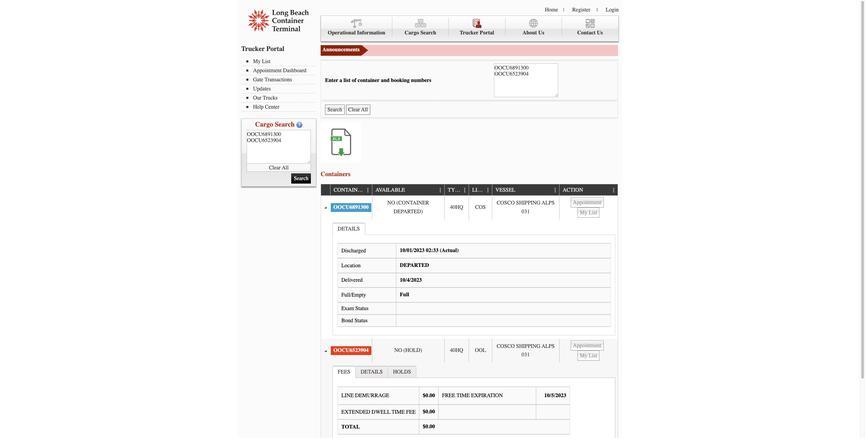 Task type: locate. For each thing, give the bounding box(es) containing it.
0 vertical spatial search
[[420, 30, 436, 36]]

total
[[341, 424, 360, 430]]

the right to on the top right
[[607, 46, 614, 53]]

1 horizontal spatial trucker
[[460, 30, 479, 36]]

search down "help center" link
[[275, 121, 295, 128]]

1 horizontal spatial |
[[597, 7, 598, 13]]

no (hold) cell
[[372, 339, 444, 363]]

0 vertical spatial no
[[387, 200, 395, 206]]

0 horizontal spatial gate
[[253, 77, 263, 83]]

october left 5th,
[[462, 46, 481, 53]]

operational information
[[328, 30, 385, 36]]

details for the topmost details tab
[[338, 226, 360, 232]]

line
[[472, 187, 485, 193], [341, 393, 354, 399]]

cosco for cos
[[497, 200, 515, 206]]

available column header
[[372, 185, 444, 196]]

2 $0.00 from the top
[[423, 409, 435, 415]]

for right details
[[741, 46, 748, 53]]

0 horizontal spatial time
[[392, 410, 405, 416]]

cargo
[[405, 30, 419, 36], [255, 121, 273, 128]]

2 for from the left
[[741, 46, 748, 53]]

031 for ool
[[522, 352, 530, 358]]

tab list containing fees
[[331, 365, 617, 439]]

portal inside menu bar
[[480, 30, 494, 36]]

line demurrage
[[341, 393, 389, 399]]

cargo down help at the top
[[255, 121, 273, 128]]

1 horizontal spatial portal
[[480, 30, 494, 36]]

40hq cell for cos
[[444, 196, 469, 220]]

2 october from the left
[[513, 46, 533, 53]]

oocu6523904 cell
[[330, 339, 372, 363]]

time left fee
[[392, 410, 405, 416]]

0 vertical spatial 031
[[522, 209, 530, 215]]

details for the bottommost details tab
[[361, 369, 383, 375]]

2 cosco from the top
[[497, 344, 515, 350]]

information
[[357, 30, 385, 36]]

extended
[[341, 410, 370, 416]]

0 vertical spatial trucker portal
[[460, 30, 494, 36]]

2 031 from the top
[[522, 352, 530, 358]]

0 horizontal spatial october
[[462, 46, 481, 53]]

2 40hq from the top
[[450, 348, 463, 354]]

1 vertical spatial $0.00
[[423, 409, 435, 415]]

1 vertical spatial portal
[[266, 45, 284, 53]]

dwell
[[372, 410, 390, 416]]

cell for cos
[[559, 196, 618, 220]]

1 horizontal spatial the
[[750, 46, 757, 53]]

3 $0.00 from the top
[[423, 424, 435, 430]]

4 edit column settings image from the left
[[486, 188, 491, 193]]

trucker portal up the list
[[241, 45, 284, 53]]

40hq left ool cell
[[450, 348, 463, 354]]

1 vertical spatial details tab
[[355, 366, 388, 378]]

$0.00 for demurrage
[[423, 393, 435, 399]]

search
[[420, 30, 436, 36], [275, 121, 295, 128]]

edit column settings image inside container column header
[[365, 188, 371, 193]]

1 horizontal spatial us
[[597, 30, 603, 36]]

no inside no (container departed)
[[387, 200, 395, 206]]

vessel link
[[496, 185, 519, 196]]

3 edit column settings image from the left
[[462, 188, 468, 193]]

0 horizontal spatial details
[[338, 226, 360, 232]]

1 horizontal spatial gate
[[405, 46, 417, 53]]

trucker up my on the left top of the page
[[241, 45, 265, 53]]

1 vertical spatial tab list
[[331, 365, 617, 439]]

1 horizontal spatial for
[[741, 46, 748, 53]]

0 horizontal spatial cargo
[[255, 121, 273, 128]]

departed)
[[394, 209, 423, 215]]

portal up 'my list' "link"
[[266, 45, 284, 53]]

0 horizontal spatial menu bar
[[241, 58, 319, 112]]

cargo search
[[405, 30, 436, 36], [255, 121, 295, 128]]

details
[[338, 226, 360, 232], [361, 369, 383, 375]]

1 | from the left
[[563, 7, 564, 13]]

oocu6891300
[[333, 204, 369, 211]]

1 vertical spatial alps
[[542, 344, 555, 350]]

1 vertical spatial status
[[355, 318, 368, 324]]

1 vertical spatial time
[[392, 410, 405, 416]]

1 horizontal spatial and
[[503, 46, 512, 53]]

031
[[522, 209, 530, 215], [522, 352, 530, 358]]

action column header
[[559, 185, 618, 196]]

trucker inside menu bar
[[460, 30, 479, 36]]

departed
[[400, 263, 429, 269]]

1 row from the top
[[321, 185, 618, 196]]

details tab down oocu6891300 cell
[[332, 223, 365, 235]]

1 40hq from the top
[[450, 204, 463, 211]]

0 vertical spatial portal
[[480, 30, 494, 36]]

please
[[571, 46, 586, 53]]

edit column settings image for container
[[365, 188, 371, 193]]

1 horizontal spatial trucker portal
[[460, 30, 494, 36]]

0 vertical spatial cosco shipping alps 031
[[497, 200, 555, 215]]

extended dwell time fee
[[341, 410, 416, 416]]

container column header
[[330, 185, 372, 196]]

refer
[[588, 46, 599, 53]]

row
[[321, 185, 618, 196], [321, 196, 618, 220], [321, 339, 618, 363]]

2 vertical spatial $0.00
[[423, 424, 435, 430]]

40hq
[[450, 204, 463, 211], [450, 348, 463, 354]]

2 40hq cell from the top
[[444, 339, 469, 363]]

0 horizontal spatial line
[[341, 393, 354, 399]]

portal
[[480, 30, 494, 36], [266, 45, 284, 53]]

1 vertical spatial search
[[275, 121, 295, 128]]

1 vertical spatial details
[[361, 369, 383, 375]]

cargo search down center
[[255, 121, 295, 128]]

line link
[[472, 185, 488, 196]]

0 vertical spatial details
[[338, 226, 360, 232]]

1 horizontal spatial menu bar
[[321, 16, 619, 42]]

0 vertical spatial menu bar
[[321, 16, 619, 42]]

1 horizontal spatial october
[[513, 46, 533, 53]]

trucker up 'closed'
[[460, 30, 479, 36]]

1 tab list from the top
[[331, 221, 617, 338]]

trucker portal inside menu bar
[[460, 30, 494, 36]]

0 horizontal spatial trucker
[[241, 45, 265, 53]]

trucker portal link
[[449, 18, 505, 37]]

about us link
[[505, 18, 562, 37]]

1 031 from the top
[[522, 209, 530, 215]]

0 horizontal spatial trucker portal
[[241, 45, 284, 53]]

operational information link
[[321, 18, 392, 37]]

2 | from the left
[[597, 7, 598, 13]]

gate inside my list appointment dashboard gate transactions updates our trucks help center
[[253, 77, 263, 83]]

cosco shipping alps 031 for cos
[[497, 200, 555, 215]]

menu bar
[[321, 16, 619, 42], [241, 58, 319, 112]]

cell for ool
[[559, 339, 618, 363]]

and right the "7th"
[[503, 46, 512, 53]]

1 vertical spatial line
[[341, 393, 354, 399]]

None button
[[346, 105, 370, 115], [571, 198, 604, 208], [578, 208, 600, 218], [571, 341, 604, 351], [578, 351, 600, 361], [346, 105, 370, 115], [571, 198, 604, 208], [578, 208, 600, 218], [571, 341, 604, 351], [578, 351, 600, 361]]

2 shipping from the top
[[516, 344, 541, 350]]

edit column settings image inside 'available' column header
[[438, 188, 443, 193]]

cosco right ool
[[497, 344, 515, 350]]

0 vertical spatial 40hq cell
[[444, 196, 469, 220]]

cosco shipping alps 031
[[497, 200, 555, 215], [497, 344, 555, 358]]

1 horizontal spatial time
[[457, 393, 470, 399]]

0 vertical spatial tab list
[[331, 221, 617, 338]]

to
[[601, 46, 605, 53]]

40hq cell down type
[[444, 196, 469, 220]]

10/01/2023
[[400, 248, 425, 254]]

2 cosco shipping alps 031 from the top
[[497, 344, 555, 358]]

us right contact
[[597, 30, 603, 36]]

details up the demurrage
[[361, 369, 383, 375]]

for
[[686, 46, 693, 53], [741, 46, 748, 53]]

register link
[[572, 7, 590, 13]]

cosco shipping alps 031 cell for cos
[[492, 196, 559, 220]]

1 vertical spatial menu bar
[[241, 58, 319, 112]]

0 vertical spatial line
[[472, 187, 485, 193]]

gate right truck
[[632, 46, 643, 53]]

0 vertical spatial trucker
[[460, 30, 479, 36]]

line for line demurrage
[[341, 393, 354, 399]]

1 vertical spatial cosco shipping alps 031
[[497, 344, 555, 358]]

1 vertical spatial and
[[381, 77, 390, 83]]

0 horizontal spatial us
[[538, 30, 544, 36]]

None submit
[[325, 105, 345, 115], [291, 174, 311, 184], [325, 105, 345, 115], [291, 174, 311, 184]]

1 40hq cell from the top
[[444, 196, 469, 220]]

0 vertical spatial $0.00
[[423, 393, 435, 399]]

container
[[334, 187, 365, 193]]

1 edit column settings image from the left
[[365, 188, 371, 193]]

no (hold)
[[394, 348, 422, 354]]

0 horizontal spatial the
[[607, 46, 614, 53]]

2 cosco shipping alps 031 cell from the top
[[492, 339, 559, 363]]

2 cell from the top
[[559, 339, 618, 363]]

5 edit column settings image from the left
[[611, 188, 617, 193]]

1 $0.00 from the top
[[423, 393, 435, 399]]

2 alps from the top
[[542, 344, 555, 350]]

tab list containing details
[[331, 221, 617, 338]]

cosco
[[497, 200, 515, 206], [497, 344, 515, 350]]

1 horizontal spatial cargo search
[[405, 30, 436, 36]]

1 vertical spatial trucker portal
[[241, 45, 284, 53]]

cosco shipping alps 031 cell
[[492, 196, 559, 220], [492, 339, 559, 363]]

1 horizontal spatial cargo
[[405, 30, 419, 36]]

menu bar containing my list
[[241, 58, 319, 112]]

line inside column header
[[472, 187, 485, 193]]

1 cosco shipping alps 031 from the top
[[497, 200, 555, 215]]

and
[[503, 46, 512, 53], [381, 77, 390, 83]]

gate up 'updates'
[[253, 77, 263, 83]]

|
[[563, 7, 564, 13], [597, 7, 598, 13]]

shipping
[[516, 200, 541, 206], [516, 344, 541, 350]]

2 us from the left
[[597, 30, 603, 36]]

1 us from the left
[[538, 30, 544, 36]]

2 horizontal spatial gate
[[632, 46, 643, 53]]

alps for cos
[[542, 200, 555, 206]]

2 edit column settings image from the left
[[438, 188, 443, 193]]

2 row from the top
[[321, 196, 618, 220]]

1 cell from the top
[[559, 196, 618, 220]]

truck
[[616, 46, 630, 53]]

1 cosco from the top
[[497, 200, 515, 206]]

free time expiration
[[442, 393, 503, 399]]

type column header
[[444, 185, 469, 196]]

action
[[563, 187, 583, 193]]

us right 'about'
[[538, 30, 544, 36]]

tab list
[[331, 221, 617, 338], [331, 365, 617, 439]]

status up bond status
[[355, 306, 369, 312]]

1 vertical spatial cosco shipping alps 031 cell
[[492, 339, 559, 363]]

cosco shipping alps 031 cell for ool
[[492, 339, 559, 363]]

details down oocu6891300 cell
[[338, 226, 360, 232]]

about
[[523, 30, 537, 36]]

action link
[[563, 185, 586, 196]]

0 vertical spatial cargo search
[[405, 30, 436, 36]]

the left week. on the top right of page
[[750, 46, 757, 53]]

for right page
[[686, 46, 693, 53]]

and left booking at the left of page
[[381, 77, 390, 83]]

3 row from the top
[[321, 339, 618, 363]]

| left login link
[[597, 7, 598, 13]]

oocu6891300 cell
[[330, 196, 372, 220]]

edit column settings image inside line column header
[[486, 188, 491, 193]]

40hq cell
[[444, 196, 469, 220], [444, 339, 469, 363]]

updates
[[253, 86, 271, 92]]

1 vertical spatial no
[[394, 348, 402, 354]]

no inside no (hold) "cell"
[[394, 348, 402, 354]]

edit column settings image inside action "column header"
[[611, 188, 617, 193]]

line inside tab list
[[341, 393, 354, 399]]

web
[[661, 46, 671, 53]]

gate
[[405, 46, 417, 53], [632, 46, 643, 53], [253, 77, 263, 83]]

0 vertical spatial cosco
[[497, 200, 515, 206]]

cell
[[559, 196, 618, 220], [559, 339, 618, 363]]

0 vertical spatial 40hq
[[450, 204, 463, 211]]

contact us link
[[562, 18, 618, 37]]

exam
[[341, 306, 354, 312]]

location
[[341, 263, 361, 269]]

search up the be on the top of page
[[420, 30, 436, 36]]

status down exam status at the left of page
[[355, 318, 368, 324]]

booking
[[391, 77, 410, 83]]

gate right the
[[405, 46, 417, 53]]

contact us
[[577, 30, 603, 36]]

time right the free
[[457, 393, 470, 399]]

1 october from the left
[[462, 46, 481, 53]]

line up cos
[[472, 187, 485, 193]]

appointment
[[253, 68, 282, 74]]

0 horizontal spatial cargo search
[[255, 121, 295, 128]]

holds tab
[[388, 366, 416, 378]]

5th,
[[483, 46, 492, 53]]

0 vertical spatial alps
[[542, 200, 555, 206]]

row group
[[321, 196, 618, 439]]

alps
[[542, 200, 555, 206], [542, 344, 555, 350]]

0 vertical spatial cell
[[559, 196, 618, 220]]

tree grid
[[321, 185, 618, 439]]

1 vertical spatial shipping
[[516, 344, 541, 350]]

october left 8th,
[[513, 46, 533, 53]]

40hq down type column header
[[450, 204, 463, 211]]

row containing container
[[321, 185, 618, 196]]

1 cosco shipping alps 031 cell from the top
[[492, 196, 559, 220]]

trucker portal up 5th,
[[460, 30, 494, 36]]

announcements
[[322, 47, 360, 53]]

line up extended on the bottom left of page
[[341, 393, 354, 399]]

0 vertical spatial status
[[355, 306, 369, 312]]

cargo search up will
[[405, 30, 436, 36]]

| right home
[[563, 7, 564, 13]]

cargo up will
[[405, 30, 419, 36]]

transactions
[[265, 77, 292, 83]]

trucks
[[263, 95, 278, 101]]

1 horizontal spatial details
[[361, 369, 383, 375]]

1 horizontal spatial search
[[420, 30, 436, 36]]

details tab
[[332, 223, 365, 235], [355, 366, 388, 378]]

bond
[[341, 318, 353, 324]]

0 vertical spatial details tab
[[332, 223, 365, 235]]

1 vertical spatial 40hq
[[450, 348, 463, 354]]

portal up 5th,
[[480, 30, 494, 36]]

trucker portal
[[460, 30, 494, 36], [241, 45, 284, 53]]

0 horizontal spatial |
[[563, 7, 564, 13]]

cosco down vessel at the top
[[497, 200, 515, 206]]

$0.00
[[423, 393, 435, 399], [423, 409, 435, 415], [423, 424, 435, 430]]

discharged
[[341, 248, 366, 254]]

list
[[262, 58, 270, 65]]

0 horizontal spatial for
[[686, 46, 693, 53]]

ool cell
[[469, 339, 492, 363]]

1 vertical spatial cosco
[[497, 344, 515, 350]]

1 vertical spatial cell
[[559, 339, 618, 363]]

1 shipping from the top
[[516, 200, 541, 206]]

1 vertical spatial 031
[[522, 352, 530, 358]]

0 vertical spatial shipping
[[516, 200, 541, 206]]

type
[[448, 187, 461, 193]]

exam status
[[341, 306, 369, 312]]

details tab up the demurrage
[[355, 366, 388, 378]]

shipping for ool
[[516, 344, 541, 350]]

status for bond status
[[355, 318, 368, 324]]

line for line
[[472, 187, 485, 193]]

bond status
[[341, 318, 368, 324]]

0 vertical spatial cargo
[[405, 30, 419, 36]]

updates link
[[246, 86, 316, 92]]

no left (hold)
[[394, 348, 402, 354]]

edit column settings image
[[365, 188, 371, 193], [438, 188, 443, 193], [462, 188, 468, 193], [486, 188, 491, 193], [611, 188, 617, 193]]

0 vertical spatial cosco shipping alps 031 cell
[[492, 196, 559, 220]]

1 vertical spatial 40hq cell
[[444, 339, 469, 363]]

1 horizontal spatial line
[[472, 187, 485, 193]]

1 alps from the top
[[542, 200, 555, 206]]

no down the available
[[387, 200, 395, 206]]

shipping for cos
[[516, 200, 541, 206]]

2 tab list from the top
[[331, 365, 617, 439]]

40hq cell left ool
[[444, 339, 469, 363]]

edit column settings image inside type column header
[[462, 188, 468, 193]]



Task type: describe. For each thing, give the bounding box(es) containing it.
clear
[[269, 165, 281, 171]]

enter a list of container and booking numbers
[[325, 77, 431, 83]]

8th,
[[534, 46, 543, 53]]

expiration
[[471, 393, 503, 399]]

home link
[[545, 7, 558, 13]]

the
[[394, 46, 404, 53]]

us for about us
[[538, 30, 544, 36]]

edit column settings image for line
[[486, 188, 491, 193]]

login link
[[606, 7, 619, 13]]

cos
[[475, 204, 486, 211]]

40hq for cos
[[450, 204, 463, 211]]

container link
[[334, 185, 368, 196]]

register
[[572, 7, 590, 13]]

edit column settings image for type
[[462, 188, 468, 193]]

dashboard
[[283, 68, 306, 74]]

0 horizontal spatial and
[[381, 77, 390, 83]]

row group containing no (container departed)
[[321, 196, 618, 439]]

appointment dashboard link
[[246, 68, 316, 74]]

container
[[358, 77, 380, 83]]

edit column settings image for action
[[611, 188, 617, 193]]

$0.00 for dwell
[[423, 409, 435, 415]]

us for contact us
[[597, 30, 603, 36]]

full/empty
[[341, 292, 366, 298]]

line column header
[[469, 185, 492, 196]]

ool
[[475, 348, 486, 354]]

fees tab
[[332, 366, 356, 379]]

help
[[253, 104, 264, 110]]

cargo inside menu bar
[[405, 30, 419, 36]]

gate transactions link
[[246, 77, 316, 83]]

row containing cosco shipping alps 031
[[321, 339, 618, 363]]

demurrage
[[355, 393, 389, 399]]

enter
[[325, 77, 338, 83]]

031 for cos
[[522, 209, 530, 215]]

our
[[253, 95, 262, 101]]

(container
[[397, 200, 429, 206]]

details
[[724, 46, 740, 53]]

cosco shipping alps 031 for ool
[[497, 344, 555, 358]]

2nd
[[545, 46, 554, 53]]

home
[[545, 7, 558, 13]]

my
[[253, 58, 261, 65]]

delivered
[[341, 278, 363, 284]]

available link
[[376, 185, 408, 196]]

holds
[[393, 369, 411, 375]]

tree grid containing container
[[321, 185, 618, 439]]

status for exam status
[[355, 306, 369, 312]]

edit column settings image
[[553, 188, 558, 193]]

shift.
[[556, 46, 569, 53]]

search inside menu bar
[[420, 30, 436, 36]]

type link
[[448, 185, 465, 196]]

Enter container numbers and/ or booking numbers. Press ESC to reset input box text field
[[494, 64, 558, 97]]

0 horizontal spatial search
[[275, 121, 295, 128]]

40hq cell for ool
[[444, 339, 469, 363]]

will
[[418, 46, 428, 53]]

help center link
[[246, 104, 316, 110]]

free
[[442, 393, 455, 399]]

hours
[[645, 46, 659, 53]]

fee
[[406, 410, 416, 416]]

be
[[429, 46, 435, 53]]

center
[[265, 104, 279, 110]]

edit column settings image for available
[[438, 188, 443, 193]]

7th
[[493, 46, 501, 53]]

1 for from the left
[[686, 46, 693, 53]]

0 horizontal spatial portal
[[266, 45, 284, 53]]

1 vertical spatial cargo search
[[255, 121, 295, 128]]

numbers
[[411, 77, 431, 83]]

of
[[352, 77, 356, 83]]

vessel column header
[[492, 185, 559, 196]]

available
[[376, 187, 405, 193]]

menu bar containing operational information
[[321, 16, 619, 42]]

10/01/2023 02:33 (actual)
[[400, 248, 459, 254]]

1 vertical spatial trucker
[[241, 45, 265, 53]]

cargo search inside menu bar
[[405, 30, 436, 36]]

no for no (container departed)
[[387, 200, 395, 206]]

fees
[[338, 369, 350, 375]]

my list link
[[246, 58, 316, 65]]

full
[[400, 292, 409, 298]]

closed
[[436, 46, 460, 53]]

login
[[606, 7, 619, 13]]

10/1/23
[[371, 46, 389, 53]]

40hq for ool
[[450, 348, 463, 354]]

0 vertical spatial and
[[503, 46, 512, 53]]

cosco for ool
[[497, 344, 515, 350]]

cargo search link
[[392, 18, 449, 37]]

2 the from the left
[[750, 46, 757, 53]]

list
[[344, 77, 351, 83]]

1 the from the left
[[607, 46, 614, 53]]

contact
[[577, 30, 596, 36]]

0 vertical spatial time
[[457, 393, 470, 399]]

clear all
[[269, 165, 289, 171]]

10/1/23 the gate will be closed october 5th, 7th and october 8th, 2nd shift. please refer to the truck gate hours web page for further gate details for the week.
[[371, 46, 773, 53]]

operational
[[328, 30, 356, 36]]

my list appointment dashboard gate transactions updates our trucks help center
[[253, 58, 306, 110]]

10/4/2023
[[400, 277, 422, 283]]

vessel
[[496, 187, 515, 193]]

our trucks link
[[246, 95, 316, 101]]

clear all button
[[247, 164, 311, 172]]

cos cell
[[469, 196, 492, 220]]

02:33
[[426, 248, 439, 254]]

oocu6523904
[[333, 348, 369, 354]]

page
[[673, 46, 684, 53]]

further
[[694, 46, 711, 53]]

about us
[[523, 30, 544, 36]]

alps for ool
[[542, 344, 555, 350]]

no (container departed) cell
[[372, 196, 444, 220]]

no for no (hold)
[[394, 348, 402, 354]]

a
[[340, 77, 342, 83]]

Enter container numbers and/ or booking numbers.  text field
[[247, 130, 311, 164]]

week.
[[759, 46, 773, 53]]

1 vertical spatial cargo
[[255, 121, 273, 128]]

row containing no (container departed)
[[321, 196, 618, 220]]



Task type: vqa. For each thing, say whether or not it's contained in the screenshot.
the Profile
no



